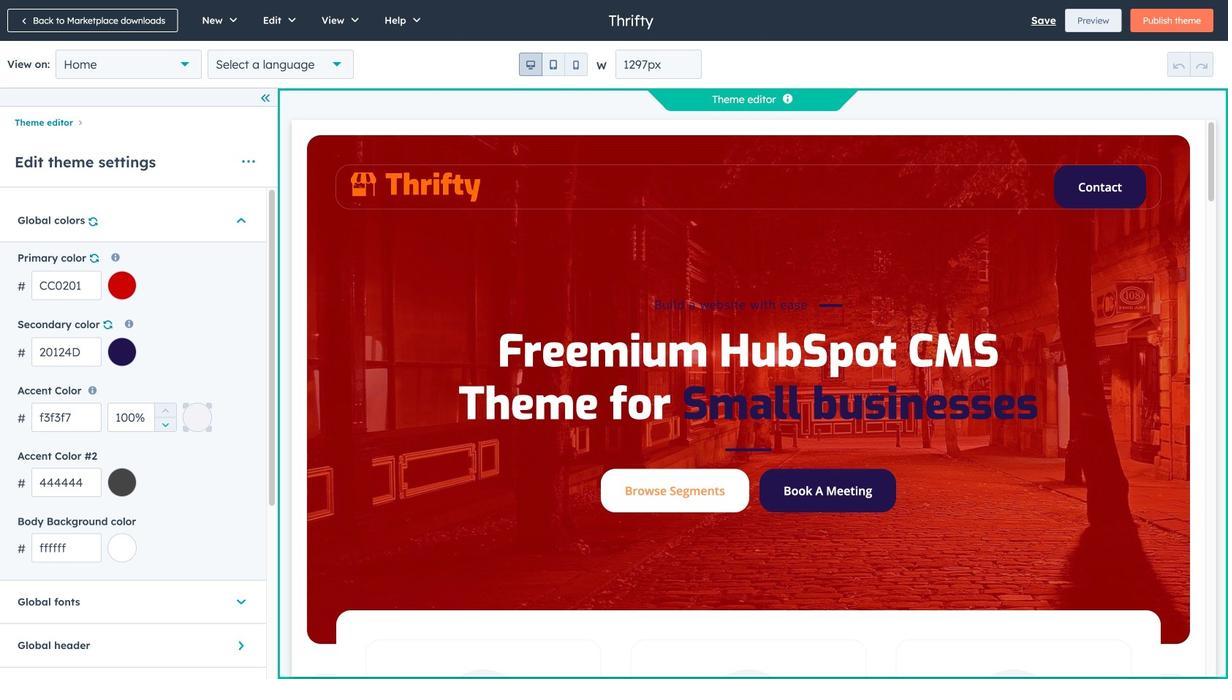 Task type: vqa. For each thing, say whether or not it's contained in the screenshot.
the Search HubSpot search box
no



Task type: describe. For each thing, give the bounding box(es) containing it.
2 caret image from the top
[[237, 595, 246, 610]]

caret image
[[234, 642, 249, 651]]

2 horizontal spatial group
[[1168, 52, 1214, 77]]



Task type: locate. For each thing, give the bounding box(es) containing it.
0 vertical spatial caret image
[[237, 213, 246, 228]]

group
[[1168, 52, 1214, 77], [519, 53, 588, 76], [154, 403, 176, 432]]

None text field
[[616, 50, 702, 79], [31, 271, 102, 300], [31, 534, 102, 563], [616, 50, 702, 79], [31, 271, 102, 300], [31, 534, 102, 563]]

caret image
[[237, 213, 246, 228], [237, 595, 246, 610]]

1 caret image from the top
[[237, 213, 246, 228]]

1 vertical spatial caret image
[[237, 595, 246, 610]]

opacity input text field
[[108, 403, 177, 432]]

0 horizontal spatial group
[[154, 403, 176, 432]]

None text field
[[31, 337, 102, 367], [31, 403, 102, 432], [31, 468, 102, 497], [31, 337, 102, 367], [31, 403, 102, 432], [31, 468, 102, 497]]

1 horizontal spatial group
[[519, 53, 588, 76]]

navigation
[[0, 113, 277, 131]]



